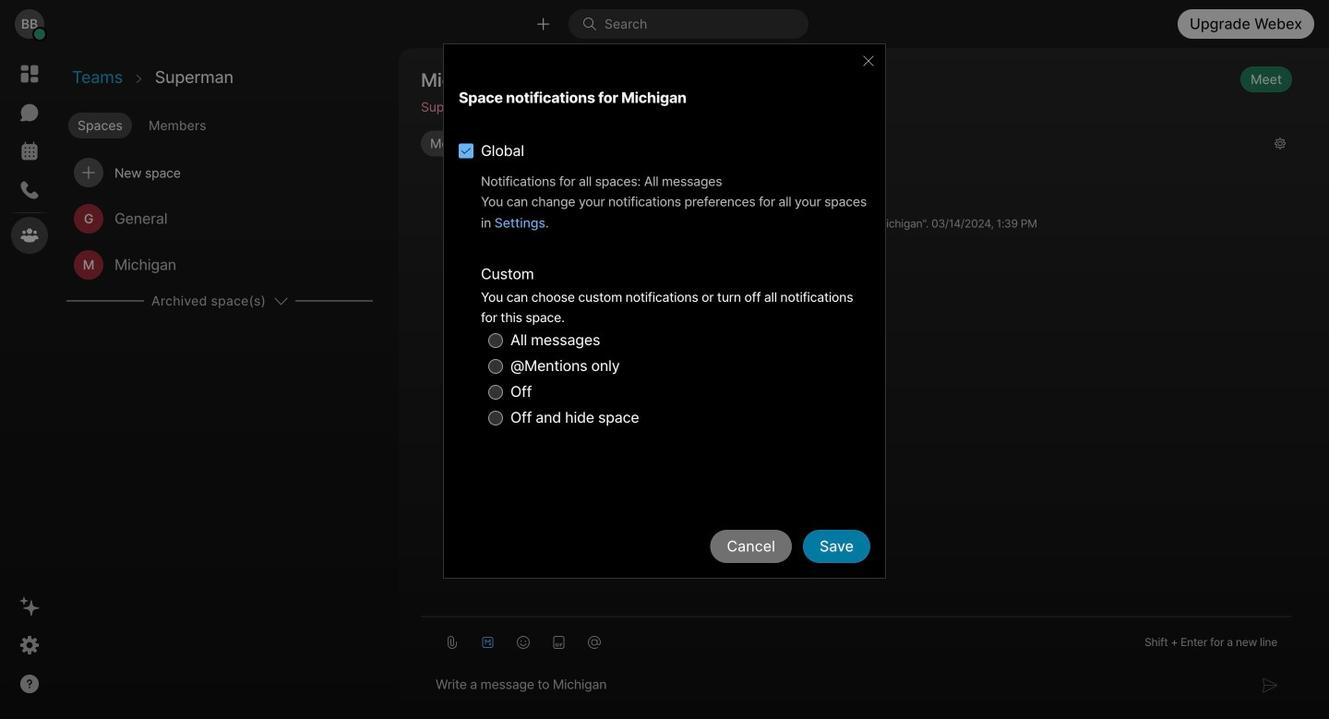 Task type: describe. For each thing, give the bounding box(es) containing it.
@Mentions only radio
[[488, 359, 503, 374]]

general list item
[[66, 196, 373, 242]]



Task type: locate. For each thing, give the bounding box(es) containing it.
list item
[[66, 150, 373, 196]]

All messages radio
[[488, 333, 503, 348]]

group
[[421, 131, 1260, 156]]

Off radio
[[488, 385, 503, 400]]

webex tab list
[[11, 55, 48, 254]]

Off and hide space radio
[[488, 411, 503, 425]]

arrow down_16 image
[[273, 294, 288, 308]]

dialog
[[443, 43, 886, 676]]

tab list
[[65, 105, 397, 140]]

message composer toolbar element
[[421, 617, 1293, 660]]

option group
[[481, 262, 871, 431]]

navigation
[[0, 48, 59, 719]]

michigan list item
[[66, 242, 373, 288]]



Task type: vqa. For each thing, say whether or not it's contained in the screenshot.
The Two Hands High-Fiving image
no



